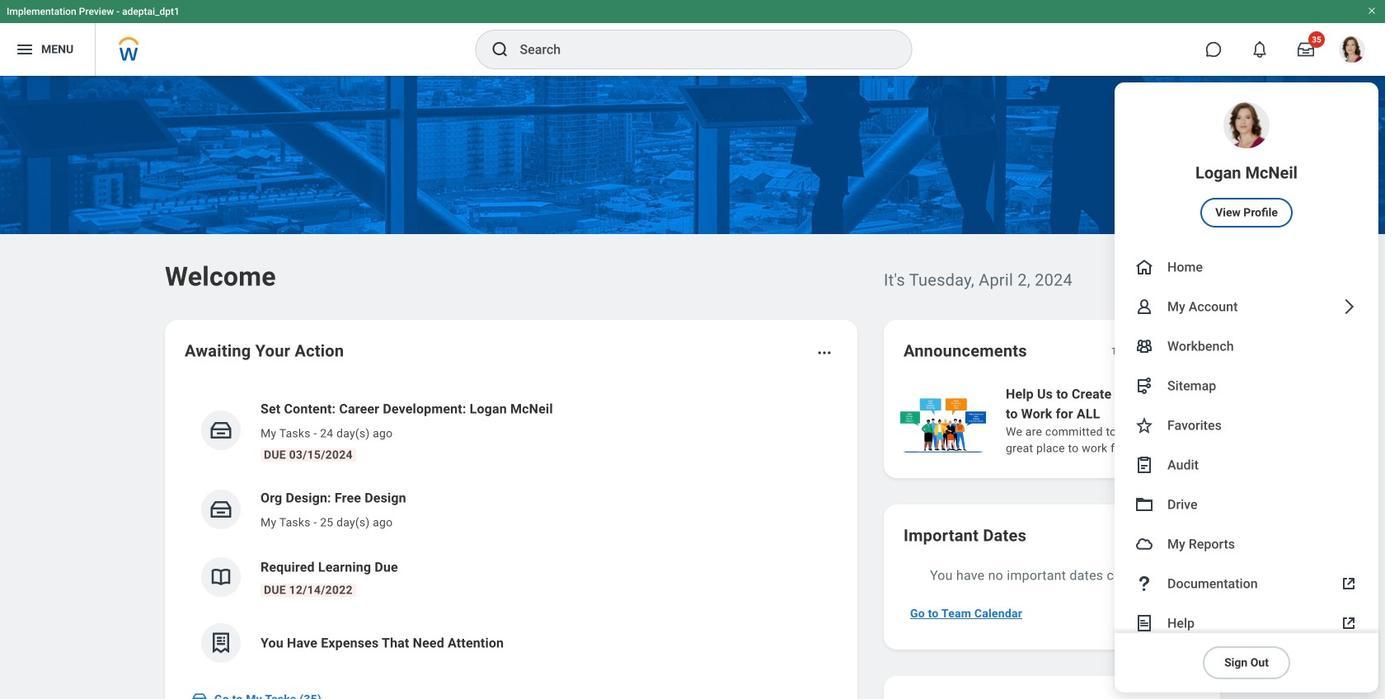 Task type: locate. For each thing, give the bounding box(es) containing it.
3 menu item from the top
[[1115, 327, 1379, 366]]

status
[[1112, 345, 1138, 358]]

home image
[[1135, 257, 1155, 277]]

list
[[897, 383, 1386, 459], [185, 386, 838, 676]]

chevron left small image
[[1150, 343, 1166, 360]]

related actions image
[[817, 345, 833, 361]]

1 horizontal spatial list
[[897, 383, 1386, 459]]

document image
[[1135, 614, 1155, 633]]

9 menu item from the top
[[1115, 564, 1379, 604]]

notifications large image
[[1252, 41, 1269, 58]]

0 horizontal spatial list
[[185, 386, 838, 676]]

star image
[[1135, 416, 1155, 436]]

8 menu item from the top
[[1115, 525, 1379, 564]]

5 menu item from the top
[[1115, 406, 1379, 445]]

menu item
[[1115, 82, 1379, 247], [1115, 247, 1379, 287], [1115, 327, 1379, 366], [1115, 366, 1379, 406], [1115, 406, 1379, 445], [1115, 445, 1379, 485], [1115, 485, 1379, 525], [1115, 525, 1379, 564], [1115, 564, 1379, 604], [1115, 604, 1379, 643]]

inbox image
[[209, 418, 233, 443], [209, 497, 233, 522], [191, 691, 208, 699]]

avatar image
[[1135, 535, 1155, 554]]

6 menu item from the top
[[1115, 445, 1379, 485]]

banner
[[0, 0, 1386, 693]]

1 vertical spatial inbox image
[[209, 497, 233, 522]]

1 menu item from the top
[[1115, 82, 1379, 247]]

main content
[[0, 76, 1386, 699]]

menu
[[1115, 82, 1379, 693]]



Task type: vqa. For each thing, say whether or not it's contained in the screenshot.
sixth menu item from the top
yes



Task type: describe. For each thing, give the bounding box(es) containing it.
chevron right small image
[[1180, 343, 1196, 360]]

Search Workday  search field
[[520, 31, 878, 68]]

dashboard expenses image
[[209, 631, 233, 656]]

7 menu item from the top
[[1115, 485, 1379, 525]]

folder open image
[[1135, 495, 1155, 515]]

book open image
[[209, 565, 233, 590]]

close environment banner image
[[1368, 6, 1378, 16]]

search image
[[490, 40, 510, 59]]

10 menu item from the top
[[1115, 604, 1379, 643]]

paste image
[[1135, 455, 1155, 475]]

question image
[[1135, 574, 1155, 594]]

2 vertical spatial inbox image
[[191, 691, 208, 699]]

0 vertical spatial inbox image
[[209, 418, 233, 443]]

ext link image
[[1340, 574, 1359, 594]]

logan mcneil image
[[1340, 36, 1366, 63]]

endpoints image
[[1135, 376, 1155, 396]]

4 menu item from the top
[[1115, 366, 1379, 406]]

2 menu item from the top
[[1115, 247, 1379, 287]]

contact card matrix manager image
[[1135, 337, 1155, 356]]

inbox large image
[[1298, 41, 1315, 58]]

justify image
[[15, 40, 35, 59]]

ext link image
[[1340, 614, 1359, 633]]



